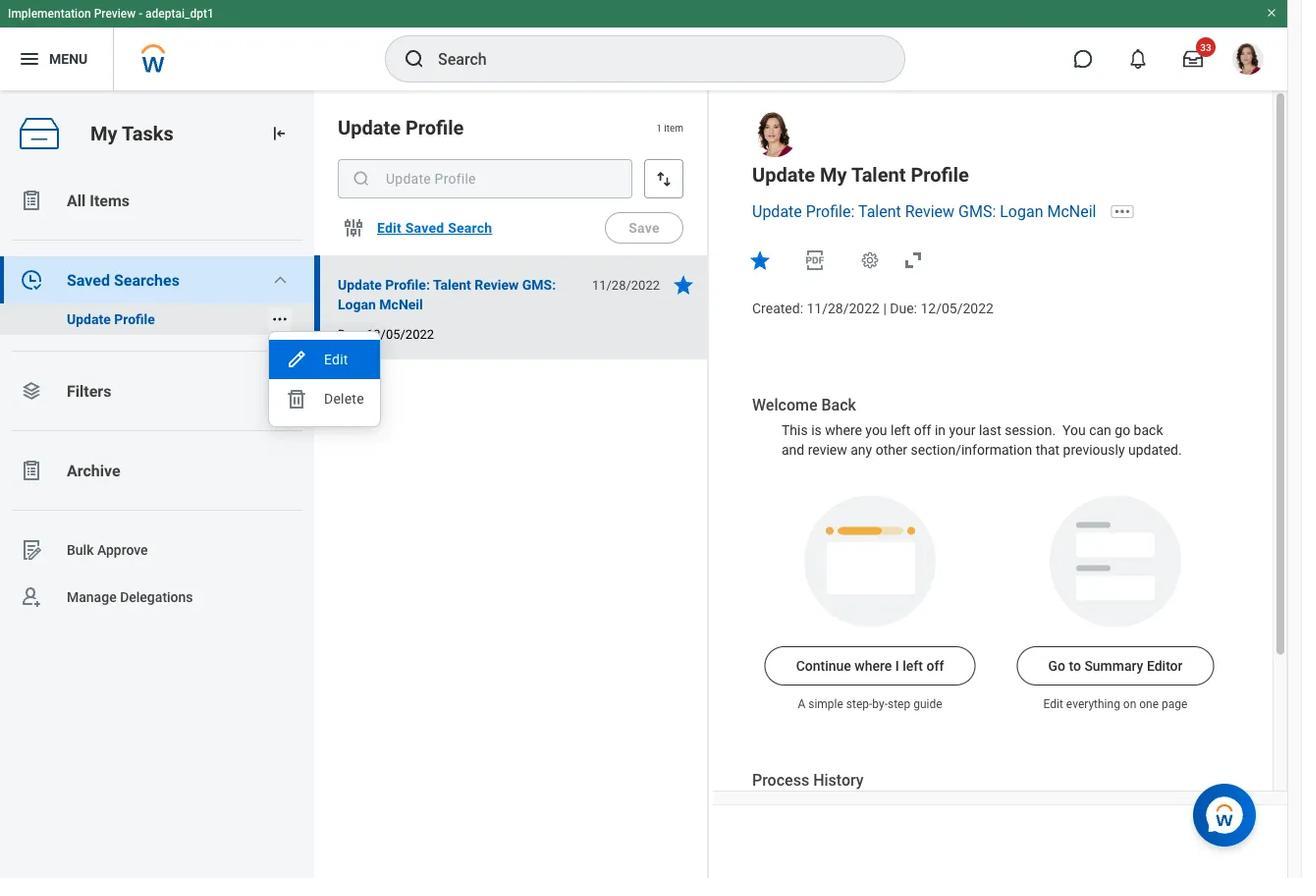 Task type: vqa. For each thing, say whether or not it's contained in the screenshot.
bottommost chevron right image
no



Task type: describe. For each thing, give the bounding box(es) containing it.
step-
[[846, 697, 872, 711]]

Search Workday  search field
[[438, 37, 864, 81]]

archive
[[67, 461, 120, 480]]

user plus image
[[20, 585, 43, 609]]

step
[[888, 697, 911, 711]]

due: 12/05/2022
[[338, 327, 434, 341]]

in
[[935, 422, 946, 439]]

1 item
[[656, 122, 684, 133]]

33 button
[[1172, 37, 1216, 81]]

left inside button
[[903, 657, 923, 674]]

configure image
[[342, 216, 365, 240]]

off inside button
[[927, 657, 944, 674]]

last
[[979, 422, 1002, 439]]

item list element
[[314, 90, 709, 878]]

0 vertical spatial 12/05/2022
[[921, 300, 994, 317]]

preview
[[94, 7, 136, 21]]

0 vertical spatial logan
[[1000, 202, 1043, 221]]

justify image
[[18, 47, 41, 71]]

talent inside update profile: talent review gms: logan mcneil button
[[433, 276, 471, 293]]

to
[[1069, 657, 1081, 674]]

section/information
[[911, 442, 1032, 458]]

menu banner
[[0, 0, 1288, 90]]

edit for edit saved search
[[377, 220, 402, 236]]

update inside update profile button
[[67, 311, 111, 327]]

saved inside dropdown button
[[67, 271, 110, 289]]

none text field inside item list element
[[338, 159, 632, 198]]

everything
[[1066, 697, 1120, 711]]

1 horizontal spatial profile:
[[806, 202, 855, 221]]

all
[[67, 191, 86, 210]]

bulk
[[67, 542, 94, 558]]

0 vertical spatial gms:
[[959, 202, 996, 221]]

employee's photo (logan mcneil) image
[[752, 112, 797, 157]]

menu containing edit
[[269, 340, 380, 418]]

list containing all items
[[0, 177, 314, 621]]

search
[[448, 220, 492, 236]]

related actions image
[[271, 310, 289, 328]]

profile logan mcneil image
[[1233, 43, 1264, 79]]

your
[[949, 422, 976, 439]]

filters
[[67, 382, 111, 400]]

1 vertical spatial star image
[[672, 273, 695, 297]]

0 vertical spatial star image
[[748, 248, 772, 272]]

close environment banner image
[[1266, 7, 1278, 19]]

edit saved search button
[[369, 208, 500, 247]]

gear image
[[860, 250, 880, 270]]

rename image
[[20, 538, 43, 562]]

1
[[656, 122, 662, 133]]

update profile inside button
[[67, 311, 155, 327]]

bulk approve link
[[0, 526, 314, 574]]

saved searches button
[[0, 256, 314, 303]]

delete
[[324, 390, 364, 407]]

i
[[896, 657, 899, 674]]

0 vertical spatial update profile: talent review gms: logan mcneil
[[752, 202, 1096, 221]]

this
[[782, 422, 808, 439]]

one
[[1140, 697, 1159, 711]]

fullscreen image
[[902, 248, 925, 272]]

gms: inside button
[[522, 276, 556, 293]]

all items button
[[0, 177, 314, 224]]

other
[[876, 442, 908, 458]]

chevron down image
[[272, 272, 288, 288]]

edit everything on one page
[[1044, 697, 1188, 711]]

my tasks element
[[0, 90, 314, 878]]

delete button
[[269, 379, 380, 418]]

update my talent profile
[[752, 163, 969, 186]]

all items
[[67, 191, 130, 210]]

you
[[866, 422, 887, 439]]

clock check image
[[20, 268, 43, 292]]

session.
[[1005, 422, 1056, 439]]

filters button
[[0, 367, 314, 414]]

0 vertical spatial my
[[90, 122, 117, 145]]

is
[[811, 422, 822, 439]]

searches
[[114, 271, 180, 289]]

update inside update profile: talent review gms: logan mcneil button
[[338, 276, 382, 293]]

delegations
[[120, 589, 193, 605]]

profile: inside update profile: talent review gms: logan mcneil
[[385, 276, 430, 293]]

go
[[1048, 657, 1066, 674]]

inbox large image
[[1183, 49, 1203, 69]]

left inside welcome back this is where you left off in your last session.  you can go back and review any other section/information that previously updated.
[[891, 422, 911, 439]]

implementation preview -   adeptai_dpt1
[[8, 7, 214, 21]]

go to summary editor
[[1048, 657, 1183, 674]]

update profile button
[[0, 303, 263, 335]]

1 vertical spatial talent
[[858, 202, 901, 221]]

clipboard image
[[20, 459, 43, 482]]

page
[[1162, 697, 1188, 711]]

process
[[752, 771, 809, 789]]

save button
[[605, 212, 684, 244]]

bulk approve
[[67, 542, 148, 558]]



Task type: locate. For each thing, give the bounding box(es) containing it.
1 vertical spatial 12/05/2022
[[366, 327, 434, 341]]

tasks
[[122, 122, 174, 145]]

1 vertical spatial left
[[903, 657, 923, 674]]

11/28/2022 inside item list element
[[592, 277, 660, 292]]

0 vertical spatial talent
[[851, 163, 906, 186]]

1 vertical spatial gms:
[[522, 276, 556, 293]]

33
[[1200, 41, 1212, 53]]

1 vertical spatial review
[[475, 276, 519, 293]]

due: up delete
[[338, 327, 363, 341]]

1 horizontal spatial mcneil
[[1047, 202, 1096, 221]]

star image down save button
[[672, 273, 695, 297]]

1 horizontal spatial profile
[[406, 116, 464, 139]]

1 horizontal spatial gms:
[[959, 202, 996, 221]]

back
[[1134, 422, 1163, 439]]

11/28/2022 down save
[[592, 277, 660, 292]]

saved inside "button"
[[405, 220, 444, 236]]

0 vertical spatial due:
[[890, 300, 917, 317]]

0 vertical spatial search image
[[403, 47, 426, 71]]

my up view printable version (pdf) icon
[[820, 163, 847, 186]]

manage delegations link
[[0, 574, 314, 621]]

saved
[[405, 220, 444, 236], [67, 271, 110, 289]]

edit right configure icon
[[377, 220, 402, 236]]

1 horizontal spatial 12/05/2022
[[921, 300, 994, 317]]

0 horizontal spatial search image
[[352, 169, 371, 189]]

1 vertical spatial logan
[[338, 296, 376, 312]]

1 horizontal spatial logan
[[1000, 202, 1043, 221]]

menu
[[269, 340, 380, 418]]

profile: down update my talent profile
[[806, 202, 855, 221]]

perspective image
[[20, 379, 43, 403]]

profile
[[406, 116, 464, 139], [911, 163, 969, 186], [114, 311, 155, 327]]

edit
[[377, 220, 402, 236], [324, 351, 348, 367], [1044, 697, 1064, 711]]

logan inside button
[[338, 296, 376, 312]]

items
[[90, 191, 130, 210]]

go to summary editor button
[[1017, 646, 1214, 685]]

update profile: talent review gms: logan mcneil up fullscreen icon
[[752, 202, 1096, 221]]

update profile: talent review gms: logan mcneil
[[752, 202, 1096, 221], [338, 276, 556, 312]]

edit image
[[285, 348, 308, 371]]

0 horizontal spatial profile:
[[385, 276, 430, 293]]

None text field
[[338, 159, 632, 198]]

0 horizontal spatial logan
[[338, 296, 376, 312]]

0 horizontal spatial profile
[[114, 311, 155, 327]]

saved right clock check icon
[[67, 271, 110, 289]]

0 vertical spatial profile
[[406, 116, 464, 139]]

0 vertical spatial where
[[825, 422, 862, 439]]

profile inside button
[[114, 311, 155, 327]]

0 vertical spatial 11/28/2022
[[592, 277, 660, 292]]

1 vertical spatial off
[[927, 657, 944, 674]]

adeptai_dpt1
[[145, 7, 214, 21]]

1 vertical spatial profile:
[[385, 276, 430, 293]]

talent down update my talent profile
[[858, 202, 901, 221]]

2 vertical spatial talent
[[433, 276, 471, 293]]

editor
[[1147, 657, 1183, 674]]

manage delegations
[[67, 589, 193, 605]]

a simple step-by-step guide
[[798, 697, 942, 711]]

edit button
[[269, 340, 380, 379]]

where inside welcome back this is where you left off in your last session.  you can go back and review any other section/information that previously updated.
[[825, 422, 862, 439]]

profile inside item list element
[[406, 116, 464, 139]]

off left in on the top right of page
[[914, 422, 932, 439]]

1 horizontal spatial my
[[820, 163, 847, 186]]

0 horizontal spatial gms:
[[522, 276, 556, 293]]

0 horizontal spatial saved
[[67, 271, 110, 289]]

welcome
[[752, 396, 818, 415]]

profile: up due: 12/05/2022
[[385, 276, 430, 293]]

view printable version (pdf) image
[[803, 248, 827, 272]]

update
[[338, 116, 401, 139], [752, 163, 815, 186], [752, 202, 802, 221], [338, 276, 382, 293], [67, 311, 111, 327]]

edit for edit everything on one page
[[1044, 697, 1064, 711]]

off inside welcome back this is where you left off in your last session.  you can go back and review any other section/information that previously updated.
[[914, 422, 932, 439]]

profile:
[[806, 202, 855, 221], [385, 276, 430, 293]]

continue where i left off
[[796, 657, 944, 674]]

2 vertical spatial edit
[[1044, 697, 1064, 711]]

guide
[[914, 697, 942, 711]]

1 horizontal spatial search image
[[403, 47, 426, 71]]

update profile: talent review gms: logan mcneil link
[[752, 202, 1096, 221]]

and review
[[782, 442, 847, 458]]

0 horizontal spatial update profile
[[67, 311, 155, 327]]

talent down the edit saved search "button"
[[433, 276, 471, 293]]

menu button
[[0, 27, 113, 90]]

0 vertical spatial profile:
[[806, 202, 855, 221]]

any
[[851, 442, 872, 458]]

1 vertical spatial mcneil
[[379, 296, 423, 312]]

2 horizontal spatial profile
[[911, 163, 969, 186]]

mcneil
[[1047, 202, 1096, 221], [379, 296, 423, 312]]

back
[[822, 396, 856, 415]]

continue where i left off button
[[765, 646, 976, 685]]

sort image
[[654, 169, 674, 189]]

edit saved search
[[377, 220, 492, 236]]

edit down go
[[1044, 697, 1064, 711]]

update profile list
[[0, 303, 314, 335]]

off
[[914, 422, 932, 439], [927, 657, 944, 674]]

0 horizontal spatial mcneil
[[379, 296, 423, 312]]

where left i
[[855, 657, 892, 674]]

process history
[[752, 771, 864, 789]]

1 horizontal spatial due:
[[890, 300, 917, 317]]

12/05/2022 down fullscreen icon
[[921, 300, 994, 317]]

0 horizontal spatial edit
[[324, 351, 348, 367]]

0 vertical spatial off
[[914, 422, 932, 439]]

-
[[139, 7, 143, 21]]

saved left search
[[405, 220, 444, 236]]

1 horizontal spatial edit
[[377, 220, 402, 236]]

transformation import image
[[269, 124, 289, 143]]

due: right |
[[890, 300, 917, 317]]

summary
[[1085, 657, 1144, 674]]

star image
[[748, 248, 772, 272], [672, 273, 695, 297]]

1 vertical spatial edit
[[324, 351, 348, 367]]

update profile: talent review gms: logan mcneil button
[[338, 273, 581, 316]]

saved searches
[[67, 271, 180, 289]]

logan
[[1000, 202, 1043, 221], [338, 296, 376, 312]]

0 horizontal spatial due:
[[338, 327, 363, 341]]

simple
[[809, 697, 844, 711]]

talent up update profile: talent review gms: logan mcneil link at top right
[[851, 163, 906, 186]]

1 vertical spatial due:
[[338, 327, 363, 341]]

1 vertical spatial profile
[[911, 163, 969, 186]]

0 horizontal spatial 12/05/2022
[[366, 327, 434, 341]]

left right i
[[903, 657, 923, 674]]

2 vertical spatial profile
[[114, 311, 155, 327]]

1 vertical spatial update profile: talent review gms: logan mcneil
[[338, 276, 556, 312]]

1 horizontal spatial 11/28/2022
[[807, 300, 880, 317]]

1 vertical spatial search image
[[352, 169, 371, 189]]

off right i
[[927, 657, 944, 674]]

2 horizontal spatial edit
[[1044, 697, 1064, 711]]

11/28/2022
[[592, 277, 660, 292], [807, 300, 880, 317]]

update profile inside item list element
[[338, 116, 464, 139]]

1 vertical spatial saved
[[67, 271, 110, 289]]

1 horizontal spatial star image
[[748, 248, 772, 272]]

0 vertical spatial mcneil
[[1047, 202, 1096, 221]]

1 horizontal spatial update profile
[[338, 116, 464, 139]]

1 vertical spatial my
[[820, 163, 847, 186]]

updated.
[[1128, 442, 1182, 458]]

1 vertical spatial update profile
[[67, 311, 155, 327]]

search image inside item list element
[[352, 169, 371, 189]]

12/05/2022 inside item list element
[[366, 327, 434, 341]]

approve
[[97, 542, 148, 558]]

gms:
[[959, 202, 996, 221], [522, 276, 556, 293]]

item
[[664, 122, 684, 133]]

0 vertical spatial saved
[[405, 220, 444, 236]]

0 vertical spatial update profile
[[338, 116, 464, 139]]

history
[[813, 771, 864, 789]]

clipboard image
[[20, 189, 43, 212]]

where
[[825, 422, 862, 439], [855, 657, 892, 674]]

my tasks
[[90, 122, 174, 145]]

due: inside item list element
[[338, 327, 363, 341]]

where down back at the right
[[825, 422, 862, 439]]

1 vertical spatial where
[[855, 657, 892, 674]]

review up fullscreen icon
[[905, 202, 955, 221]]

save
[[629, 220, 660, 236]]

|
[[883, 300, 887, 317]]

continue
[[796, 657, 851, 674]]

edit inside button
[[324, 351, 348, 367]]

1 horizontal spatial review
[[905, 202, 955, 221]]

notifications large image
[[1128, 49, 1148, 69]]

welcome back this is where you left off in your last session.  you can go back and review any other section/information that previously updated.
[[752, 396, 1182, 458]]

on
[[1123, 697, 1137, 711]]

a
[[798, 697, 806, 711]]

talent
[[851, 163, 906, 186], [858, 202, 901, 221], [433, 276, 471, 293]]

my
[[90, 122, 117, 145], [820, 163, 847, 186]]

created: 11/28/2022 | due: 12/05/2022
[[752, 300, 994, 317]]

that previously
[[1036, 442, 1125, 458]]

search image
[[403, 47, 426, 71], [352, 169, 371, 189]]

created:
[[752, 300, 803, 317]]

star image up created: at the top of page
[[748, 248, 772, 272]]

due:
[[890, 300, 917, 317], [338, 327, 363, 341]]

left up other
[[891, 422, 911, 439]]

0 horizontal spatial review
[[475, 276, 519, 293]]

1 horizontal spatial update profile: talent review gms: logan mcneil
[[752, 202, 1096, 221]]

edit right edit 'image' at the top
[[324, 351, 348, 367]]

0 horizontal spatial my
[[90, 122, 117, 145]]

0 vertical spatial review
[[905, 202, 955, 221]]

left
[[891, 422, 911, 439], [903, 657, 923, 674]]

archive button
[[0, 447, 314, 494]]

trash image
[[285, 387, 308, 411]]

by-
[[872, 697, 888, 711]]

review
[[905, 202, 955, 221], [475, 276, 519, 293]]

list
[[0, 177, 314, 621]]

0 horizontal spatial star image
[[672, 273, 695, 297]]

12/05/2022
[[921, 300, 994, 317], [366, 327, 434, 341]]

1 vertical spatial 11/28/2022
[[807, 300, 880, 317]]

implementation
[[8, 7, 91, 21]]

0 horizontal spatial 11/28/2022
[[592, 277, 660, 292]]

review down search
[[475, 276, 519, 293]]

mcneil inside button
[[379, 296, 423, 312]]

1 horizontal spatial saved
[[405, 220, 444, 236]]

can go
[[1089, 422, 1131, 439]]

update profile: talent review gms: logan mcneil inside button
[[338, 276, 556, 312]]

12/05/2022 down update profile: talent review gms: logan mcneil button
[[366, 327, 434, 341]]

where inside button
[[855, 657, 892, 674]]

edit inside "button"
[[377, 220, 402, 236]]

manage
[[67, 589, 117, 605]]

0 vertical spatial left
[[891, 422, 911, 439]]

menu
[[49, 51, 88, 67]]

edit for edit
[[324, 351, 348, 367]]

update profile: talent review gms: logan mcneil down the edit saved search "button"
[[338, 276, 556, 312]]

update profile
[[338, 116, 464, 139], [67, 311, 155, 327]]

my left tasks
[[90, 122, 117, 145]]

0 horizontal spatial update profile: talent review gms: logan mcneil
[[338, 276, 556, 312]]

11/28/2022 left |
[[807, 300, 880, 317]]

0 vertical spatial edit
[[377, 220, 402, 236]]

review inside button
[[475, 276, 519, 293]]



